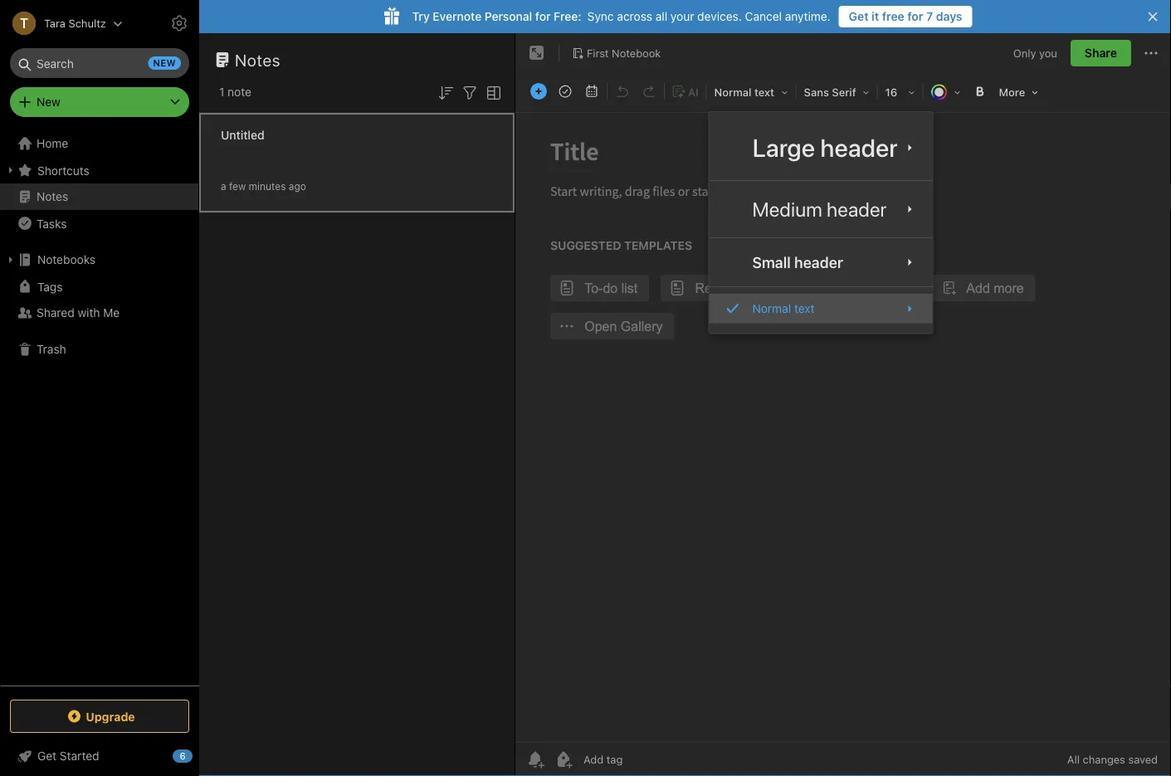 Task type: locate. For each thing, give the bounding box(es) containing it.
[object object] field down small header field
[[709, 294, 933, 323]]

0 vertical spatial normal text
[[714, 86, 774, 98]]

medium header
[[753, 198, 887, 221]]

1 horizontal spatial get
[[849, 10, 869, 23]]

notes inside tree
[[37, 190, 68, 203]]

Sort options field
[[436, 81, 456, 103]]

1 vertical spatial notes
[[37, 190, 68, 203]]

all changes saved
[[1067, 753, 1158, 766]]

header down serif
[[821, 133, 898, 162]]

all
[[656, 10, 667, 23]]

1 vertical spatial text
[[794, 301, 815, 315]]

0 vertical spatial get
[[849, 10, 869, 23]]

header inside small header link
[[795, 253, 843, 271]]

Font size field
[[880, 80, 921, 104]]

for left free:
[[535, 10, 551, 23]]

normal text up large
[[714, 86, 774, 98]]

changes
[[1083, 753, 1125, 766]]

1 horizontal spatial text
[[794, 301, 815, 315]]

1 vertical spatial header
[[827, 198, 887, 221]]

normal down small
[[753, 301, 791, 315]]

started
[[60, 749, 99, 763]]

devices.
[[697, 10, 742, 23]]

tasks button
[[0, 210, 198, 237]]

ago
[[289, 181, 306, 192]]

a
[[221, 181, 226, 192]]

header inside medium header link
[[827, 198, 887, 221]]

medium header link
[[709, 188, 933, 231]]

Heading level field
[[709, 80, 794, 104]]

header up normal text link
[[795, 253, 843, 271]]

text left sans
[[754, 86, 774, 98]]

small
[[753, 253, 791, 271]]

0 vertical spatial normal
[[714, 86, 752, 98]]

Account field
[[0, 7, 123, 40]]

add filters image
[[460, 83, 480, 103]]

normal
[[714, 86, 752, 98], [753, 301, 791, 315]]

get inside help and learning task checklist field
[[37, 749, 57, 763]]

1 horizontal spatial for
[[908, 10, 923, 23]]

text
[[754, 86, 774, 98], [794, 301, 815, 315]]

across
[[617, 10, 652, 23]]

try evernote personal for free: sync across all your devices. cancel anytime.
[[412, 10, 831, 23]]

get started
[[37, 749, 99, 763]]

0 horizontal spatial for
[[535, 10, 551, 23]]

anytime.
[[785, 10, 831, 23]]

1 horizontal spatial notes
[[235, 50, 281, 69]]

0 vertical spatial notes
[[235, 50, 281, 69]]

header inside large header link
[[821, 133, 898, 162]]

1 horizontal spatial normal
[[753, 301, 791, 315]]

get left it at right
[[849, 10, 869, 23]]

get inside button
[[849, 10, 869, 23]]

header up small header link
[[827, 198, 887, 221]]

shortcuts
[[37, 163, 89, 177]]

Add tag field
[[582, 752, 706, 767]]

Font color field
[[925, 80, 967, 104]]

2 for from the left
[[908, 10, 923, 23]]

tree
[[0, 130, 199, 685]]

task image
[[554, 80, 577, 103]]

text down small header
[[794, 301, 815, 315]]

get
[[849, 10, 869, 23], [37, 749, 57, 763]]

1 for from the left
[[535, 10, 551, 23]]

normal text
[[714, 86, 774, 98], [753, 301, 815, 315]]

dropdown list menu
[[709, 122, 933, 323]]

1 vertical spatial normal text
[[753, 301, 815, 315]]

0 horizontal spatial normal
[[714, 86, 752, 98]]

upgrade
[[86, 709, 135, 723]]

6
[[180, 751, 186, 762]]

More field
[[993, 80, 1044, 104]]

header
[[821, 133, 898, 162], [827, 198, 887, 221], [795, 253, 843, 271]]

tara
[[44, 17, 65, 29]]

note
[[228, 85, 251, 99]]

Search text field
[[22, 48, 178, 78]]

your
[[671, 10, 694, 23]]

share button
[[1071, 40, 1131, 66]]

1 vertical spatial normal
[[753, 301, 791, 315]]

normal text down small
[[753, 301, 815, 315]]

get it free for 7 days button
[[839, 6, 972, 27]]

notes
[[235, 50, 281, 69], [37, 190, 68, 203]]

share
[[1085, 46, 1117, 60]]

normal text inside menu item
[[753, 301, 815, 315]]

with
[[78, 306, 100, 320]]

few
[[229, 181, 246, 192]]

for inside button
[[908, 10, 923, 23]]

new
[[153, 58, 176, 68]]

for for 7
[[908, 10, 923, 23]]

free:
[[554, 10, 582, 23]]

get for get started
[[37, 749, 57, 763]]

notes up note
[[235, 50, 281, 69]]

2 vertical spatial header
[[795, 253, 843, 271]]

1 [object object] field from the top
[[709, 188, 933, 231]]

0 horizontal spatial notes
[[37, 190, 68, 203]]

tree containing home
[[0, 130, 199, 685]]

normal inside menu item
[[753, 301, 791, 315]]

sans serif
[[804, 86, 856, 98]]

text inside menu item
[[794, 301, 815, 315]]

evernote
[[433, 10, 482, 23]]

a few minutes ago
[[221, 181, 306, 192]]

header for small header
[[795, 253, 843, 271]]

for left 7
[[908, 10, 923, 23]]

large header link
[[709, 122, 933, 174]]

1 vertical spatial [object object] field
[[709, 294, 933, 323]]

0 vertical spatial text
[[754, 86, 774, 98]]

0 vertical spatial header
[[821, 133, 898, 162]]

get left started
[[37, 749, 57, 763]]

notes link
[[0, 183, 198, 210]]

for
[[535, 10, 551, 23], [908, 10, 923, 23]]

1 vertical spatial get
[[37, 749, 57, 763]]

0 horizontal spatial get
[[37, 749, 57, 763]]

expand notebooks image
[[4, 253, 17, 266]]

try
[[412, 10, 430, 23]]

trash link
[[0, 336, 198, 363]]

[object object] field up small header field
[[709, 188, 933, 231]]

0 vertical spatial [object object] field
[[709, 188, 933, 231]]

notes up tasks
[[37, 190, 68, 203]]

2 [object object] field from the top
[[709, 294, 933, 323]]

notebook
[[612, 47, 661, 59]]

get it free for 7 days
[[849, 10, 962, 23]]

[object Object] field
[[709, 188, 933, 231], [709, 294, 933, 323]]

notebooks
[[37, 253, 96, 266]]

calendar event image
[[580, 80, 603, 103]]

small header link
[[709, 245, 933, 280]]

View options field
[[480, 81, 504, 103]]

0 horizontal spatial text
[[754, 86, 774, 98]]

note window element
[[515, 33, 1171, 776]]

normal down 'devices.'
[[714, 86, 752, 98]]

header for large header
[[821, 133, 898, 162]]

tasks
[[37, 216, 67, 230]]



Task type: vqa. For each thing, say whether or not it's contained in the screenshot.
Notes link
yes



Task type: describe. For each thing, give the bounding box(es) containing it.
expand note image
[[527, 43, 547, 63]]

[object object] field containing medium header
[[709, 188, 933, 231]]

only you
[[1013, 47, 1057, 59]]

notebooks link
[[0, 247, 198, 273]]

settings image
[[169, 13, 189, 33]]

Font family field
[[798, 80, 875, 104]]

shortcuts button
[[0, 157, 198, 183]]

bold image
[[968, 80, 992, 103]]

shared
[[37, 306, 74, 320]]

cancel
[[745, 10, 782, 23]]

7
[[926, 10, 933, 23]]

Help and Learning task checklist field
[[0, 743, 199, 769]]

add a reminder image
[[525, 750, 545, 769]]

trash
[[37, 342, 66, 356]]

tags
[[37, 280, 63, 293]]

all
[[1067, 753, 1080, 766]]

first notebook
[[587, 47, 661, 59]]

more actions image
[[1141, 43, 1161, 63]]

serif
[[832, 86, 856, 98]]

schultz
[[68, 17, 106, 29]]

[object Object] field
[[709, 245, 933, 280]]

[object Object] field
[[709, 122, 933, 174]]

free
[[882, 10, 905, 23]]

large header
[[753, 133, 898, 162]]

normal text menu item
[[709, 294, 933, 323]]

normal inside field
[[714, 86, 752, 98]]

1
[[219, 85, 224, 99]]

new button
[[10, 87, 189, 117]]

it
[[872, 10, 879, 23]]

Insert field
[[526, 80, 551, 103]]

me
[[103, 306, 120, 320]]

small header
[[753, 253, 843, 271]]

Note Editor text field
[[515, 113, 1171, 742]]

add tag image
[[554, 750, 574, 769]]

minutes
[[249, 181, 286, 192]]

untitled
[[221, 128, 265, 142]]

tara schultz
[[44, 17, 106, 29]]

click to collapse image
[[193, 745, 205, 765]]

text inside field
[[754, 86, 774, 98]]

header for medium header
[[827, 198, 887, 221]]

more
[[999, 86, 1025, 98]]

large
[[753, 133, 815, 162]]

tags button
[[0, 273, 198, 300]]

first notebook button
[[566, 42, 667, 65]]

days
[[936, 10, 962, 23]]

medium
[[753, 198, 822, 221]]

personal
[[485, 10, 532, 23]]

More actions field
[[1141, 40, 1161, 66]]

Add filters field
[[460, 81, 480, 103]]

saved
[[1128, 753, 1158, 766]]

for for free:
[[535, 10, 551, 23]]

home link
[[0, 130, 199, 157]]

home
[[37, 137, 68, 150]]

1 note
[[219, 85, 251, 99]]

normal text link
[[709, 294, 933, 323]]

you
[[1039, 47, 1057, 59]]

new
[[37, 95, 60, 109]]

sync
[[587, 10, 614, 23]]

shared with me link
[[0, 300, 198, 326]]

get for get it free for 7 days
[[849, 10, 869, 23]]

upgrade button
[[10, 700, 189, 733]]

only
[[1013, 47, 1036, 59]]

shared with me
[[37, 306, 120, 320]]

new search field
[[22, 48, 181, 78]]

sans
[[804, 86, 829, 98]]

16
[[885, 86, 897, 98]]

normal text inside field
[[714, 86, 774, 98]]

first
[[587, 47, 609, 59]]

[object object] field containing normal text
[[709, 294, 933, 323]]



